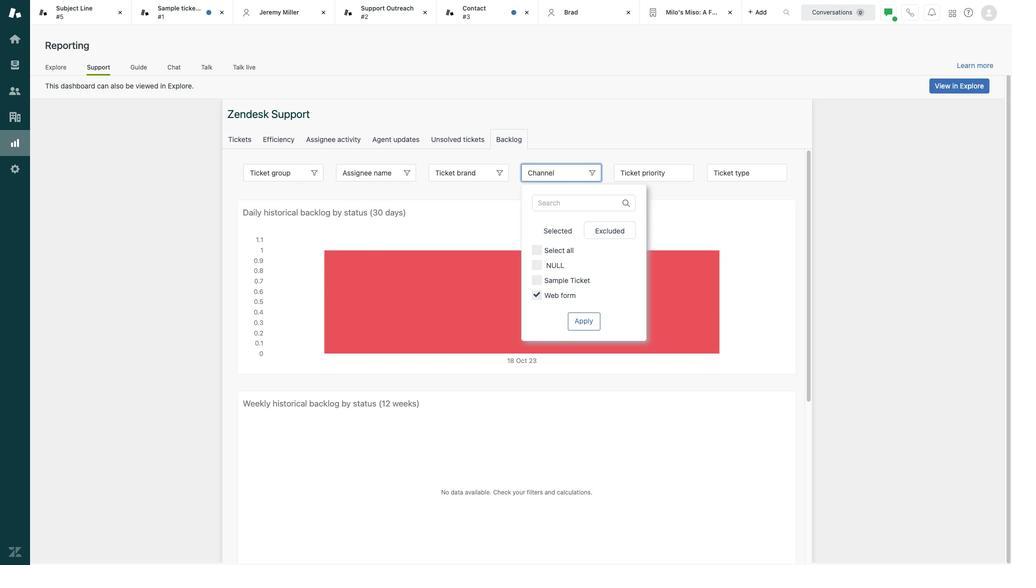 Task type: describe. For each thing, give the bounding box(es) containing it.
tab containing sample ticket: meet the ticket
[[132, 0, 246, 25]]

miso:
[[685, 8, 701, 16]]

talk live
[[233, 63, 256, 71]]

view in explore button
[[929, 79, 990, 94]]

reporting
[[45, 40, 89, 51]]

line
[[80, 5, 93, 12]]

foodlez
[[709, 8, 732, 16]]

talk for talk live
[[233, 63, 244, 71]]

contact #3
[[463, 5, 486, 20]]

reporting image
[[9, 137, 22, 150]]

viewed
[[136, 82, 158, 90]]

close image for tab containing support outreach
[[420, 8, 430, 18]]

admin image
[[9, 163, 22, 176]]

also
[[111, 82, 124, 90]]

brad
[[564, 8, 578, 16]]

subsidiary
[[733, 8, 765, 16]]

conversations
[[812, 8, 852, 16]]

organizations image
[[9, 111, 22, 124]]

view in explore
[[935, 82, 984, 90]]

outreach
[[386, 5, 414, 12]]

add
[[755, 8, 767, 16]]

close image for milo's miso: a foodlez subsidiary tab
[[725, 8, 735, 18]]

meet
[[201, 5, 216, 12]]

zendesk products image
[[949, 10, 956, 17]]

explore inside button
[[960, 82, 984, 90]]

talk for talk
[[201, 63, 212, 71]]

customers image
[[9, 85, 22, 98]]

be
[[126, 82, 134, 90]]

views image
[[9, 59, 22, 72]]

subject
[[56, 5, 79, 12]]

close image for brad tab
[[623, 8, 633, 18]]

view
[[935, 82, 950, 90]]

miller
[[283, 8, 299, 16]]

main element
[[0, 0, 30, 566]]

close image for tab containing subject line
[[115, 8, 125, 18]]

2 close image from the left
[[522, 8, 532, 18]]

sample ticket: meet the ticket #1
[[158, 5, 246, 20]]

support outreach #2
[[361, 5, 414, 20]]

zendesk support image
[[9, 7, 22, 20]]

tab containing contact
[[437, 0, 538, 25]]

can
[[97, 82, 109, 90]]

#2
[[361, 13, 368, 20]]

support for support outreach #2
[[361, 5, 385, 12]]



Task type: vqa. For each thing, say whether or not it's contained in the screenshot.
"Subject"
yes



Task type: locate. For each thing, give the bounding box(es) containing it.
more
[[977, 61, 994, 70]]

1 horizontal spatial support
[[361, 5, 385, 12]]

close image inside brad tab
[[623, 8, 633, 18]]

1 close image from the left
[[115, 8, 125, 18]]

jeremy miller
[[259, 8, 299, 16]]

0 horizontal spatial explore
[[45, 63, 66, 71]]

0 vertical spatial support
[[361, 5, 385, 12]]

0 horizontal spatial talk
[[201, 63, 212, 71]]

4 tab from the left
[[437, 0, 538, 25]]

support up #2
[[361, 5, 385, 12]]

support link
[[87, 63, 110, 76]]

0 horizontal spatial in
[[160, 82, 166, 90]]

3 tab from the left
[[335, 0, 437, 25]]

dashboard
[[61, 82, 95, 90]]

1 horizontal spatial in
[[952, 82, 958, 90]]

1 horizontal spatial explore
[[960, 82, 984, 90]]

talk
[[201, 63, 212, 71], [233, 63, 244, 71]]

2 horizontal spatial close image
[[725, 8, 735, 18]]

support inside the support outreach #2
[[361, 5, 385, 12]]

1 vertical spatial explore
[[960, 82, 984, 90]]

in right viewed
[[160, 82, 166, 90]]

0 vertical spatial explore
[[45, 63, 66, 71]]

tabs tab list
[[30, 0, 773, 25]]

talk live link
[[233, 63, 256, 74]]

milo's miso: a foodlez subsidiary
[[666, 8, 765, 16]]

explore
[[45, 63, 66, 71], [960, 82, 984, 90]]

live
[[246, 63, 256, 71]]

in
[[160, 82, 166, 90], [952, 82, 958, 90]]

2 talk from the left
[[233, 63, 244, 71]]

#5
[[56, 13, 64, 20]]

ticket:
[[181, 5, 200, 12]]

close image inside milo's miso: a foodlez subsidiary tab
[[725, 8, 735, 18]]

close image left milo's
[[623, 8, 633, 18]]

guide
[[130, 63, 147, 71]]

1 horizontal spatial close image
[[522, 8, 532, 18]]

explore up this
[[45, 63, 66, 71]]

add button
[[741, 0, 773, 25]]

explore link
[[45, 63, 67, 74]]

button displays agent's chat status as online. image
[[884, 8, 892, 16]]

ticket
[[229, 5, 246, 12]]

2 close image from the left
[[217, 8, 227, 18]]

1 in from the left
[[160, 82, 166, 90]]

close image right line
[[115, 8, 125, 18]]

close image right outreach
[[420, 8, 430, 18]]

1 tab from the left
[[30, 0, 132, 25]]

notifications image
[[928, 8, 936, 16]]

jeremy
[[259, 8, 281, 16]]

support
[[361, 5, 385, 12], [87, 63, 110, 71]]

#1
[[158, 13, 164, 20]]

1 close image from the left
[[420, 8, 430, 18]]

the
[[218, 5, 228, 12]]

close image inside jeremy miller tab
[[318, 8, 328, 18]]

2 tab from the left
[[132, 0, 246, 25]]

subject line #5
[[56, 5, 93, 20]]

chat link
[[167, 63, 181, 74]]

chat
[[167, 63, 181, 71]]

close image
[[420, 8, 430, 18], [522, 8, 532, 18], [725, 8, 735, 18]]

0 horizontal spatial close image
[[420, 8, 430, 18]]

close image right miller
[[318, 8, 328, 18]]

3 close image from the left
[[725, 8, 735, 18]]

get help image
[[964, 8, 973, 17]]

tab containing support outreach
[[335, 0, 437, 25]]

close image right meet
[[217, 8, 227, 18]]

learn more
[[957, 61, 994, 70]]

0 horizontal spatial support
[[87, 63, 110, 71]]

tab
[[30, 0, 132, 25], [132, 0, 246, 25], [335, 0, 437, 25], [437, 0, 538, 25]]

talk left "live"
[[233, 63, 244, 71]]

4 close image from the left
[[623, 8, 633, 18]]

explore inside "link"
[[45, 63, 66, 71]]

tab containing subject line
[[30, 0, 132, 25]]

3 close image from the left
[[318, 8, 328, 18]]

close image right a
[[725, 8, 735, 18]]

milo's
[[666, 8, 683, 16]]

in inside button
[[952, 82, 958, 90]]

talk right the chat
[[201, 63, 212, 71]]

this dashboard can also be viewed in explore.
[[45, 82, 194, 90]]

talk link
[[201, 63, 213, 74]]

zendesk image
[[9, 546, 22, 559]]

explore down learn more link
[[960, 82, 984, 90]]

sample
[[158, 5, 180, 12]]

milo's miso: a foodlez subsidiary tab
[[640, 0, 765, 25]]

guide link
[[130, 63, 147, 74]]

learn more link
[[957, 61, 994, 70]]

jeremy miller tab
[[233, 0, 335, 25]]

2 in from the left
[[952, 82, 958, 90]]

conversations button
[[801, 4, 875, 20]]

get started image
[[9, 33, 22, 46]]

1 horizontal spatial talk
[[233, 63, 244, 71]]

a
[[703, 8, 707, 16]]

close image left brad
[[522, 8, 532, 18]]

brad tab
[[538, 0, 640, 25]]

support up can
[[87, 63, 110, 71]]

explore.
[[168, 82, 194, 90]]

contact
[[463, 5, 486, 12]]

close image
[[115, 8, 125, 18], [217, 8, 227, 18], [318, 8, 328, 18], [623, 8, 633, 18]]

in right view
[[952, 82, 958, 90]]

close image for jeremy miller tab
[[318, 8, 328, 18]]

learn
[[957, 61, 975, 70]]

support for support
[[87, 63, 110, 71]]

1 vertical spatial support
[[87, 63, 110, 71]]

#3
[[463, 13, 470, 20]]

1 talk from the left
[[201, 63, 212, 71]]

this
[[45, 82, 59, 90]]



